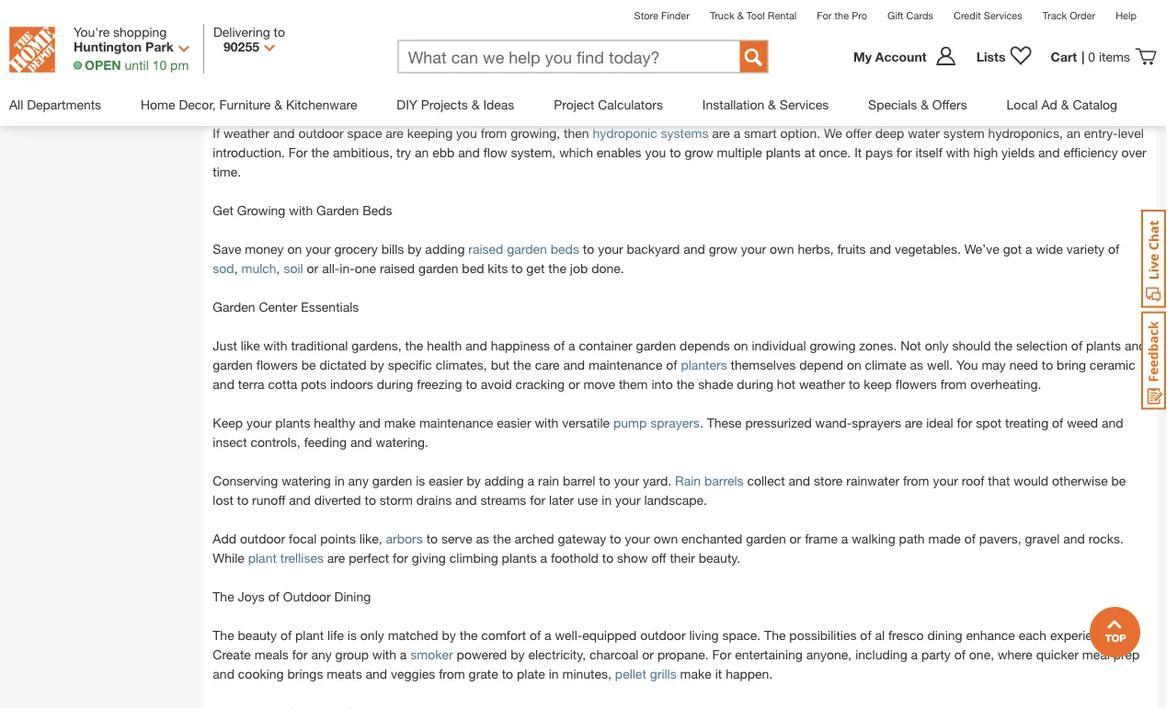 Task type: locate. For each thing, give the bounding box(es) containing it.
flowers down the well.
[[896, 377, 937, 392]]

cooking
[[238, 666, 284, 682]]

to down climates,
[[466, 377, 477, 392]]

you right sure
[[793, 29, 814, 44]]

the home depot logo link
[[9, 27, 55, 73]]

1 horizontal spatial for
[[713, 647, 732, 662]]

you inside are a smart option. we offer deep water system hydroponics, an entry-level introduction. for the ambitious, try an ebb and flow system, which enables you to grow multiple plants at once. it pays for itself with high yields and efficiency over time.
[[645, 145, 666, 160]]

2 sprayers from the left
[[852, 415, 901, 431]]

, down save
[[234, 261, 238, 276]]

are inside are a smart option. we offer deep water system hydroponics, an entry-level introduction. for the ambitious, try an ebb and flow system, which enables you to grow multiple plants at once. it pays for itself with high yields and efficiency over time.
[[712, 126, 730, 141]]

live chat image
[[1142, 210, 1166, 308]]

1 horizontal spatial that
[[988, 473, 1010, 488]]

bills
[[381, 241, 404, 257]]

plant inside the beauty of plant life is only matched by the comfort of a well-equipped outdoor living space. the possibilities of al fresco dining enhance each experience. create meals for any group with a
[[295, 628, 324, 643]]

flowers up cotta
[[256, 357, 298, 373]]

0 vertical spatial plant
[[248, 551, 277, 566]]

1 vertical spatial weather
[[799, 377, 845, 392]]

0 horizontal spatial adding
[[425, 241, 465, 257]]

any inside the beauty of plant life is only matched by the comfort of a well-equipped outdoor living space. the possibilities of al fresco dining enhance each experience. create meals for any group with a
[[311, 647, 332, 662]]

to left plate
[[502, 666, 513, 682]]

gravel
[[1025, 531, 1060, 546]]

90255
[[224, 39, 259, 54]]

your up all-
[[306, 241, 331, 257]]

a left 'container'
[[568, 338, 575, 353]]

by right bills
[[408, 241, 422, 257]]

1 horizontal spatial ideal
[[927, 415, 954, 431]]

climate down if you are looking for plants that bloom year-after-year, then perennials
[[381, 48, 423, 63]]

1 vertical spatial then
[[564, 126, 589, 141]]

1 horizontal spatial ,
[[277, 261, 280, 276]]

adding up bed
[[425, 241, 465, 257]]

your inside to serve as the arched gateway to your own enchanted garden or frame a walking path made of pavers, gravel and rocks. while
[[625, 531, 650, 546]]

0 horizontal spatial for
[[289, 145, 308, 160]]

of left weed
[[1052, 415, 1064, 431]]

a up multiple
[[734, 126, 741, 141]]

sprayers inside . these pressurized wand-sprayers are ideal for spot treating of weed and insect controls, feeding and watering.
[[852, 415, 901, 431]]

specials & offers link
[[868, 83, 967, 126]]

my account link
[[854, 46, 967, 68]]

1 if from the top
[[213, 29, 220, 44]]

the left joys
[[213, 589, 234, 604]]

raised garden beds link
[[469, 241, 579, 257]]

your up show
[[625, 531, 650, 546]]

0 vertical spatial for
[[817, 9, 832, 21]]

with
[[946, 145, 970, 160], [289, 203, 313, 218], [264, 338, 287, 353], [535, 415, 559, 431], [373, 647, 396, 662]]

your up controls,
[[246, 415, 272, 431]]

if for if you are looking for plants that bloom year-after-year, then perennials
[[213, 29, 220, 44]]

raised down bills
[[380, 261, 415, 276]]

0 vertical spatial garden
[[362, 87, 405, 102]]

1 vertical spatial in
[[602, 493, 612, 508]]

and up "ceramic"
[[1125, 338, 1147, 353]]

in down electricity,
[[549, 666, 559, 682]]

your
[[632, 48, 657, 63], [306, 241, 331, 257], [598, 241, 623, 257], [741, 241, 766, 257], [246, 415, 272, 431], [614, 473, 640, 488], [933, 473, 958, 488], [615, 493, 641, 508], [625, 531, 650, 546]]

the for the beauty of plant life is only matched by the comfort of a well-equipped outdoor living space. the possibilities of al fresco dining enhance each experience. create meals for any group with a
[[213, 628, 234, 643]]

meal
[[1083, 647, 1110, 662]]

services up option.
[[780, 97, 829, 112]]

or inside "powered by electricity, charcoal or propane. for entertaining anyone, including a party of one, where quicker meal prep and cooking brings meats and veggies from grate to plate in minutes,"
[[642, 647, 654, 662]]

on inside 'just like with traditional gardens, the health and happiness of a container garden depends on individual growing zones. not only should the selection of plants and garden flowers be dictated by specific climates, but the care and maintenance of'
[[734, 338, 748, 353]]

1 horizontal spatial be
[[1112, 473, 1126, 488]]

on inside themselves depend on climate as well. you may need to bring ceramic and terra cotta pots indoors during freezing to avoid cracking or move them into the shade during hot weather to keep flowers from overheating.
[[847, 357, 862, 373]]

0 horizontal spatial then
[[528, 29, 553, 44]]

0 vertical spatial flowers
[[256, 357, 298, 373]]

flow
[[484, 145, 507, 160]]

0 horizontal spatial any
[[311, 647, 332, 662]]

1 vertical spatial any
[[311, 647, 332, 662]]

in inside 'collect and store rainwater from your roof that would otherwise be lost to runoff and diverted to storm drains and streams for later use in your landscape.'
[[602, 493, 612, 508]]

0 horizontal spatial soil
[[284, 261, 303, 276]]

2 vertical spatial for
[[713, 647, 732, 662]]

themselves
[[731, 357, 796, 373]]

1 vertical spatial be
[[1112, 473, 1126, 488]]

with inside the beauty of plant life is only matched by the comfort of a well-equipped outdoor living space. the possibilities of al fresco dining enhance each experience. create meals for any group with a
[[373, 647, 396, 662]]

perennials link
[[557, 29, 616, 44]]

runoff
[[252, 493, 286, 508]]

including
[[856, 647, 908, 662]]

0 vertical spatial climate
[[381, 48, 423, 63]]

your left herbs, at the top right of the page
[[741, 241, 766, 257]]

0 vertical spatial only
[[925, 338, 949, 353]]

to serve as the arched gateway to your own enchanted garden or frame a walking path made of pavers, gravel and rocks. while
[[213, 531, 1124, 566]]

ceramic
[[1090, 357, 1136, 373]]

of left 'one,'
[[955, 647, 966, 662]]

1 horizontal spatial is
[[416, 473, 425, 488]]

to inside "powered by electricity, charcoal or propane. for entertaining anyone, including a party of one, where quicker meal prep and cooking brings meats and veggies from grate to plate in minutes,"
[[502, 666, 513, 682]]

soil right mulch
[[284, 261, 303, 276]]

&
[[737, 9, 744, 21], [274, 97, 282, 112], [472, 97, 480, 112], [768, 97, 776, 112], [921, 97, 929, 112], [1061, 97, 1069, 112]]

for left spot
[[957, 415, 973, 431]]

by inside "powered by electricity, charcoal or propane. for entertaining anyone, including a party of one, where quicker meal prep and cooking brings meats and veggies from grate to plate in minutes,"
[[511, 647, 525, 662]]

maintenance inside 'just like with traditional gardens, the health and happiness of a container garden depends on individual growing zones. not only should the selection of plants and garden flowers be dictated by specific climates, but the care and maintenance of'
[[589, 357, 663, 373]]

on inside 'save money on your grocery bills by adding raised garden beds to your backyard and grow your own herbs, fruits and vegetables. we've got a wide variety of sod , mulch , soil or all-in-one raised garden bed kits to get the job done.'
[[287, 241, 302, 257]]

any down life
[[311, 647, 332, 662]]

the joys of outdoor dining
[[213, 589, 375, 604]]

grow right backyard
[[709, 241, 738, 257]]

own left herbs, at the top right of the page
[[770, 241, 794, 257]]

during down themselves
[[737, 377, 774, 392]]

then up which
[[564, 126, 589, 141]]

the inside 'save money on your grocery bills by adding raised garden beds to your backyard and grow your own herbs, fruits and vegetables. we've got a wide variety of sod , mulch , soil or all-in-one raised garden bed kits to get the job done.'
[[548, 261, 567, 276]]

project
[[554, 97, 595, 112]]

1 horizontal spatial as
[[910, 357, 924, 373]]

for inside "powered by electricity, charcoal or propane. for entertaining anyone, including a party of one, where quicker meal prep and cooking brings meats and veggies from grate to plate in minutes,"
[[713, 647, 732, 662]]

is up drains at left bottom
[[416, 473, 425, 488]]

barrel
[[563, 473, 596, 488]]

1 vertical spatial for
[[289, 145, 308, 160]]

garden inside to serve as the arched gateway to your own enchanted garden or frame a walking path made of pavers, gravel and rocks. while
[[746, 531, 786, 546]]

their inside are a good choice. make sure you check their height, size, growth patterns, colors, peak blooming time, ideal soil and climate conditions for the best outcome on your new garden.
[[856, 29, 881, 44]]

1 horizontal spatial climate
[[865, 357, 907, 373]]

2 if from the top
[[213, 126, 220, 141]]

1 horizontal spatial raised
[[469, 241, 504, 257]]

is for garden
[[416, 473, 425, 488]]

bed
[[462, 261, 484, 276]]

sod link
[[213, 261, 234, 276]]

0 vertical spatial is
[[416, 473, 425, 488]]

0 horizontal spatial outdoor
[[240, 531, 285, 546]]

1 vertical spatial grow
[[709, 241, 738, 257]]

easier up drains at left bottom
[[429, 473, 463, 488]]

0 horizontal spatial is
[[348, 628, 357, 643]]

are up blooming
[[248, 29, 266, 44]]

growing,
[[511, 126, 560, 141]]

be
[[302, 357, 316, 373], [1112, 473, 1126, 488]]

matched
[[388, 628, 438, 643]]

by inside the beauty of plant life is only matched by the comfort of a well-equipped outdoor living space. the possibilities of al fresco dining enhance each experience. create meals for any group with a
[[442, 628, 456, 643]]

with down "system"
[[946, 145, 970, 160]]

0 horizontal spatial plant
[[248, 551, 277, 566]]

during
[[377, 377, 413, 392], [737, 377, 774, 392]]

are a smart option. we offer deep water system hydroponics, an entry-level introduction. for the ambitious, try an ebb and flow system, which enables you to grow multiple plants at once. it pays for itself with high yields and efficiency over time.
[[213, 126, 1147, 179]]

or inside 'save money on your grocery bills by adding raised garden beds to your backyard and grow your own herbs, fruits and vegetables. we've got a wide variety of sod , mulch , soil or all-in-one raised garden bed kits to get the job done.'
[[307, 261, 319, 276]]

with right group
[[373, 647, 396, 662]]

while
[[213, 551, 245, 566]]

are down store
[[619, 29, 637, 44]]

2 vertical spatial outdoor
[[641, 628, 686, 643]]

& right 'ad'
[[1061, 97, 1069, 112]]

0 horizontal spatial during
[[377, 377, 413, 392]]

and right care
[[563, 357, 585, 373]]

and down the if weather and outdoor space are keeping you from growing, then hydroponic systems
[[458, 145, 480, 160]]

2 vertical spatial in
[[549, 666, 559, 682]]

later
[[549, 493, 574, 508]]

0 vertical spatial as
[[910, 357, 924, 373]]

1 horizontal spatial plant
[[295, 628, 324, 643]]

indoors
[[330, 377, 373, 392]]

own inside 'save money on your grocery bills by adding raised garden beds to your backyard and grow your own herbs, fruits and vegetables. we've got a wide variety of sod , mulch , soil or all-in-one raised garden bed kits to get the job done.'
[[770, 241, 794, 257]]

0 horizontal spatial flowers
[[256, 357, 298, 373]]

depend
[[800, 357, 844, 373]]

insect
[[213, 435, 247, 450]]

build
[[213, 87, 242, 102]]

new
[[661, 48, 684, 63]]

is
[[416, 473, 425, 488], [348, 628, 357, 643]]

minutes,
[[563, 666, 612, 682]]

raised up kits
[[469, 241, 504, 257]]

1 vertical spatial make
[[680, 666, 712, 682]]

to down selection
[[1042, 357, 1053, 373]]

or up pellet grills link at the bottom of page
[[642, 647, 654, 662]]

1 horizontal spatial make
[[680, 666, 712, 682]]

garden up storm
[[372, 473, 412, 488]]

plant right while
[[248, 551, 277, 566]]

plants inside 'just like with traditional gardens, the health and happiness of a container garden depends on individual growing zones. not only should the selection of plants and garden flowers be dictated by specific climates, but the care and maintenance of'
[[1086, 338, 1121, 353]]

1 horizontal spatial flowers
[[896, 377, 937, 392]]

versatile
[[562, 415, 610, 431]]

furniture
[[219, 97, 271, 112]]

the inside are a smart option. we offer deep water system hydroponics, an entry-level introduction. for the ambitious, try an ebb and flow system, which enables you to grow multiple plants at once. it pays for itself with high yields and efficiency over time.
[[311, 145, 329, 160]]

1 vertical spatial as
[[476, 531, 490, 546]]

track order
[[1043, 9, 1096, 21]]

adding inside 'save money on your grocery bills by adding raised garden beds to your backyard and grow your own herbs, fruits and vegetables. we've got a wide variety of sod , mulch , soil or all-in-one raised garden bed kits to get the job done.'
[[425, 241, 465, 257]]

plants up "ceramic"
[[1086, 338, 1121, 353]]

1 vertical spatial that
[[988, 473, 1010, 488]]

of inside . these pressurized wand-sprayers are ideal for spot treating of weed and insect controls, feeding and watering.
[[1052, 415, 1064, 431]]

lists link
[[967, 46, 1042, 68]]

garden up the just
[[213, 299, 255, 315]]

0 vertical spatial be
[[302, 357, 316, 373]]

0 vertical spatial services
[[984, 9, 1023, 21]]

.
[[700, 415, 704, 431]]

soil inside 'save money on your grocery bills by adding raised garden beds to your backyard and grow your own herbs, fruits and vegetables. we've got a wide variety of sod , mulch , soil or all-in-one raised garden bed kits to get the job done.'
[[284, 261, 303, 276]]

be inside 'just like with traditional gardens, the health and happiness of a container garden depends on individual growing zones. not only should the selection of plants and garden flowers be dictated by specific climates, but the care and maintenance of'
[[302, 357, 316, 373]]

conditions
[[426, 48, 486, 63]]

efficiency
[[1064, 145, 1118, 160]]

1 horizontal spatial any
[[348, 473, 369, 488]]

job
[[570, 261, 588, 276]]

0 horizontal spatial maintenance
[[419, 415, 493, 431]]

0 horizontal spatial that
[[373, 29, 395, 44]]

outdoor down kitchenware
[[298, 126, 344, 141]]

store finder link
[[634, 9, 690, 21]]

if weather and outdoor space are keeping you from growing, then hydroponic systems
[[213, 126, 709, 141]]

make
[[730, 29, 762, 44]]

a right got
[[1026, 241, 1033, 257]]

project calculators link
[[554, 83, 663, 126]]

garden up space on the left top of the page
[[362, 87, 405, 102]]

for up it
[[713, 647, 732, 662]]

for down rain
[[530, 493, 546, 508]]

outdoor inside the beauty of plant life is only matched by the comfort of a well-equipped outdoor living space. the possibilities of al fresco dining enhance each experience. create meals for any group with a
[[641, 628, 686, 643]]

2 horizontal spatial outdoor
[[641, 628, 686, 643]]

space
[[347, 126, 382, 141]]

the home depot image
[[9, 27, 55, 73]]

your left new
[[632, 48, 657, 63]]

powered
[[457, 647, 507, 662]]

0 horizontal spatial raised
[[380, 261, 415, 276]]

climate inside are a good choice. make sure you check their height, size, growth patterns, colors, peak blooming time, ideal soil and climate conditions for the best outcome on your new garden.
[[381, 48, 423, 63]]

from inside 'collect and store rainwater from your roof that would otherwise be lost to runoff and diverted to storm drains and streams for later use in your landscape.'
[[903, 473, 930, 488]]

only inside 'just like with traditional gardens, the health and happiness of a container garden depends on individual growing zones. not only should the selection of plants and garden flowers be dictated by specific climates, but the care and maintenance of'
[[925, 338, 949, 353]]

installation
[[703, 97, 765, 112]]

weather down depend
[[799, 377, 845, 392]]

as down not
[[910, 357, 924, 373]]

for inside . these pressurized wand-sprayers are ideal for spot treating of weed and insect controls, feeding and watering.
[[957, 415, 973, 431]]

by inside 'save money on your grocery bills by adding raised garden beds to your backyard and grow your own herbs, fruits and vegetables. we've got a wide variety of sod , mulch , soil or all-in-one raised garden bed kits to get the job done.'
[[408, 241, 422, 257]]

to
[[274, 24, 285, 39], [670, 145, 681, 160], [583, 241, 594, 257], [511, 261, 523, 276], [1042, 357, 1053, 373], [466, 377, 477, 392], [849, 377, 860, 392], [599, 473, 611, 488], [237, 493, 249, 508], [365, 493, 376, 508], [427, 531, 438, 546], [610, 531, 621, 546], [602, 551, 614, 566], [502, 666, 513, 682]]

by up plate
[[511, 647, 525, 662]]

0 vertical spatial their
[[856, 29, 881, 44]]

plants up controls,
[[275, 415, 310, 431]]

0 vertical spatial ideal
[[302, 48, 329, 63]]

0 horizontal spatial ,
[[234, 261, 238, 276]]

2 during from the left
[[737, 377, 774, 392]]

the up powered
[[460, 628, 478, 643]]

ideal right time,
[[302, 48, 329, 63]]

for inside are a smart option. we offer deep water system hydroponics, an entry-level introduction. for the ambitious, try an ebb and flow system, which enables you to grow multiple plants at once. it pays for itself with high yields and efficiency over time.
[[897, 145, 912, 160]]

& left offers
[[921, 97, 929, 112]]

1 vertical spatial own
[[654, 531, 678, 546]]

garden center essentials
[[213, 299, 363, 315]]

or inside themselves depend on climate as well. you may need to bring ceramic and terra cotta pots indoors during freezing to avoid cracking or move them into the shade during hot weather to keep flowers from overheating.
[[568, 377, 580, 392]]

plants inside are a smart option. we offer deep water system hydroponics, an entry-level introduction. for the ambitious, try an ebb and flow system, which enables you to grow multiple plants at once. it pays for itself with high yields and efficiency over time.
[[766, 145, 801, 160]]

gift cards
[[888, 9, 934, 21]]

1 vertical spatial an
[[415, 145, 429, 160]]

sod
[[213, 261, 234, 276]]

1 horizontal spatial an
[[1067, 126, 1081, 141]]

of inside "powered by electricity, charcoal or propane. for entertaining anyone, including a party of one, where quicker meal prep and cooking brings meats and veggies from grate to plate in minutes,"
[[955, 647, 966, 662]]

for up brings
[[292, 647, 308, 662]]

maintenance down the freezing
[[419, 415, 493, 431]]

0 vertical spatial grow
[[685, 145, 714, 160]]

space.
[[723, 628, 761, 643]]

the inside the beauty of plant life is only matched by the comfort of a well-equipped outdoor living space. the possibilities of al fresco dining enhance each experience. create meals for any group with a
[[460, 628, 478, 643]]

to left show
[[602, 551, 614, 566]]

1 vertical spatial climate
[[865, 357, 907, 373]]

keep
[[213, 415, 243, 431]]

and inside themselves depend on climate as well. you may need to bring ceramic and terra cotta pots indoors during freezing to avoid cracking or move them into the shade during hot weather to keep flowers from overheating.
[[213, 377, 235, 392]]

services inside "link"
[[780, 97, 829, 112]]

a inside are a good choice. make sure you check their height, size, growth patterns, colors, peak blooming time, ideal soil and climate conditions for the best outcome on your new garden.
[[641, 29, 648, 44]]

for down deep
[[897, 145, 912, 160]]

1 vertical spatial ideal
[[927, 415, 954, 431]]

electricity,
[[528, 647, 586, 662]]

1 vertical spatial is
[[348, 628, 357, 643]]

of right the made
[[965, 531, 976, 546]]

are
[[248, 29, 266, 44], [619, 29, 637, 44], [386, 126, 404, 141], [712, 126, 730, 141], [905, 415, 923, 431], [327, 551, 345, 566]]

vegetables.
[[895, 241, 961, 257]]

barrels
[[705, 473, 744, 488]]

0 horizontal spatial climate
[[381, 48, 423, 63]]

1 horizontal spatial sprayers
[[852, 415, 901, 431]]

the left pro
[[835, 9, 849, 21]]

or inside to serve as the arched gateway to your own enchanted garden or frame a walking path made of pavers, gravel and rocks. while
[[790, 531, 802, 546]]

only inside the beauty of plant life is only matched by the comfort of a well-equipped outdoor living space. the possibilities of al fresco dining enhance each experience. create meals for any group with a
[[360, 628, 384, 643]]

is right life
[[348, 628, 357, 643]]

then up the best
[[528, 29, 553, 44]]

1 vertical spatial plant
[[295, 628, 324, 643]]

propane.
[[658, 647, 709, 662]]

only up the well.
[[925, 338, 949, 353]]

you down hydroponic systems link
[[645, 145, 666, 160]]

1 horizontal spatial maintenance
[[589, 357, 663, 373]]

0 vertical spatial an
[[1067, 126, 1081, 141]]

1 vertical spatial services
[[780, 97, 829, 112]]

a inside to serve as the arched gateway to your own enchanted garden or frame a walking path made of pavers, gravel and rocks. while
[[842, 531, 849, 546]]

bring
[[1057, 357, 1086, 373]]

and inside are a good choice. make sure you check their height, size, growth patterns, colors, peak blooming time, ideal soil and climate conditions for the best outcome on your new garden.
[[356, 48, 378, 63]]

soil link
[[284, 261, 303, 276]]

1 horizontal spatial outdoor
[[298, 126, 344, 141]]

0 vertical spatial if
[[213, 29, 220, 44]]

0 horizontal spatial sprayers
[[651, 415, 700, 431]]

feedback link image
[[1142, 311, 1166, 410]]

outcome
[[559, 48, 610, 63]]

make up watering.
[[384, 415, 416, 431]]

that left bloom
[[373, 29, 395, 44]]

submit search image
[[745, 48, 763, 67]]

0 horizontal spatial garden
[[213, 299, 255, 315]]

planters link
[[681, 357, 727, 373]]

may
[[982, 357, 1006, 373]]

the up "plant trellises are perfect for giving climbing plants a foothold to show off their beauty."
[[493, 531, 511, 546]]

1 horizontal spatial services
[[984, 9, 1023, 21]]

& inside 'link'
[[921, 97, 929, 112]]

soil inside are a good choice. make sure you check their height, size, growth patterns, colors, peak blooming time, ideal soil and climate conditions for the best outcome on your new garden.
[[333, 48, 352, 63]]

gift cards link
[[888, 9, 934, 21]]

2 horizontal spatial in
[[602, 493, 612, 508]]

0 vertical spatial maintenance
[[589, 357, 663, 373]]

conserving watering in any garden is easier by adding a rain barrel to your yard. rain barrels
[[213, 473, 744, 488]]

joys
[[238, 589, 265, 604]]

0 horizontal spatial make
[[384, 415, 416, 431]]

to up show
[[610, 531, 621, 546]]

1 vertical spatial garden
[[317, 203, 359, 218]]

of right variety
[[1108, 241, 1120, 257]]

0 horizontal spatial an
[[415, 145, 429, 160]]

freezing
[[417, 377, 462, 392]]

0 horizontal spatial services
[[780, 97, 829, 112]]

1 vertical spatial flowers
[[896, 377, 937, 392]]

a
[[641, 29, 648, 44], [246, 87, 253, 102], [734, 126, 741, 141], [1026, 241, 1033, 257], [568, 338, 575, 353], [528, 473, 535, 488], [842, 531, 849, 546], [541, 551, 547, 566], [545, 628, 552, 643], [400, 647, 407, 662], [911, 647, 918, 662]]

None text field
[[399, 41, 722, 74], [399, 41, 722, 74], [399, 41, 722, 74], [399, 41, 722, 74]]

1 horizontal spatial only
[[925, 338, 949, 353]]

1 horizontal spatial adding
[[484, 473, 524, 488]]

0 horizontal spatial weather
[[224, 126, 270, 141]]

1 horizontal spatial their
[[856, 29, 881, 44]]

help
[[1116, 9, 1137, 21]]

an
[[1067, 126, 1081, 141], [415, 145, 429, 160]]

arbors
[[386, 531, 423, 546]]

garden
[[362, 87, 405, 102], [317, 203, 359, 218], [213, 299, 255, 315]]

their
[[856, 29, 881, 44], [670, 551, 695, 566]]

introduction.
[[213, 145, 285, 160]]

the down happiness
[[513, 357, 532, 373]]

1 vertical spatial easier
[[429, 473, 463, 488]]

1 , from the left
[[234, 261, 238, 276]]

lost
[[213, 493, 234, 508]]

on
[[614, 48, 628, 63], [287, 241, 302, 257], [734, 338, 748, 353], [847, 357, 862, 373]]

0 vertical spatial in
[[335, 473, 345, 488]]

wide
[[1036, 241, 1063, 257]]

be inside 'collect and store rainwater from your roof that would otherwise be lost to runoff and diverted to storm drains and streams for later use in your landscape.'
[[1112, 473, 1126, 488]]

weather up "introduction."
[[224, 126, 270, 141]]

0 vertical spatial own
[[770, 241, 794, 257]]

year,
[[497, 29, 524, 44]]

1 vertical spatial only
[[360, 628, 384, 643]]

a down fresco
[[911, 647, 918, 662]]

1 horizontal spatial easier
[[497, 415, 531, 431]]

1 horizontal spatial garden
[[317, 203, 359, 218]]

grow down systems
[[685, 145, 714, 160]]

0 horizontal spatial only
[[360, 628, 384, 643]]

0 vertical spatial any
[[348, 473, 369, 488]]

is inside the beauty of plant life is only matched by the comfort of a well-equipped outdoor living space. the possibilities of al fresco dining enhance each experience. create meals for any group with a
[[348, 628, 357, 643]]

or
[[307, 261, 319, 276], [568, 377, 580, 392], [790, 531, 802, 546], [642, 647, 654, 662]]

1 horizontal spatial weather
[[799, 377, 845, 392]]

plants down option.
[[766, 145, 801, 160]]

climate inside themselves depend on climate as well. you may need to bring ceramic and terra cotta pots indoors during freezing to avoid cracking or move them into the shade during hot weather to keep flowers from overheating.
[[865, 357, 907, 373]]

sprayers down keep
[[852, 415, 901, 431]]

own inside to serve as the arched gateway to your own enchanted garden or frame a walking path made of pavers, gravel and rocks. while
[[654, 531, 678, 546]]

0 vertical spatial adding
[[425, 241, 465, 257]]

the right into
[[677, 377, 695, 392]]

garden right enchanted
[[746, 531, 786, 546]]

the inside to serve as the arched gateway to your own enchanted garden or frame a walking path made of pavers, gravel and rocks. while
[[493, 531, 511, 546]]

1 horizontal spatial during
[[737, 377, 774, 392]]

flowers inside 'just like with traditional gardens, the health and happiness of a container garden depends on individual growing zones. not only should the selection of plants and garden flowers be dictated by specific climates, but the care and maintenance of'
[[256, 357, 298, 373]]

0 vertical spatial raised
[[469, 241, 504, 257]]

their up my
[[856, 29, 881, 44]]



Task type: describe. For each thing, give the bounding box(es) containing it.
hydroponic systems link
[[593, 126, 709, 141]]

and down create
[[213, 666, 235, 682]]

yard.
[[643, 473, 672, 488]]

overheating.
[[971, 377, 1042, 392]]

diy
[[397, 97, 417, 112]]

of up bring
[[1072, 338, 1083, 353]]

1 vertical spatial their
[[670, 551, 695, 566]]

0 horizontal spatial in
[[335, 473, 345, 488]]

2 vertical spatial garden
[[213, 299, 255, 315]]

streams
[[481, 493, 527, 508]]

and right backyard
[[684, 241, 705, 257]]

local ad & catalog link
[[1007, 83, 1118, 126]]

pellet
[[615, 666, 647, 682]]

productive
[[256, 87, 318, 102]]

backyard
[[627, 241, 680, 257]]

points
[[320, 531, 356, 546]]

to left keep
[[849, 377, 860, 392]]

a right build
[[246, 87, 253, 102]]

order
[[1070, 9, 1096, 21]]

and up climates,
[[466, 338, 487, 353]]

time.
[[213, 164, 241, 179]]

rocks.
[[1089, 531, 1124, 546]]

are inside . these pressurized wand-sprayers are ideal for spot treating of weed and insect controls, feeding and watering.
[[905, 415, 923, 431]]

of up into
[[666, 357, 678, 373]]

to up giving on the bottom left
[[427, 531, 438, 546]]

are inside are a good choice. make sure you check their height, size, growth patterns, colors, peak blooming time, ideal soil and climate conditions for the best outcome on your new garden.
[[619, 29, 637, 44]]

& inside "link"
[[768, 97, 776, 112]]

and down conserving watering in any garden is easier by adding a rain barrel to your yard. rain barrels
[[455, 493, 477, 508]]

your inside are a good choice. make sure you check their height, size, growth patterns, colors, peak blooming time, ideal soil and climate conditions for the best outcome on your new garden.
[[632, 48, 657, 63]]

water
[[908, 126, 940, 141]]

to left storm
[[365, 493, 376, 508]]

of up electricity,
[[530, 628, 541, 643]]

enchanted
[[682, 531, 743, 546]]

well-
[[555, 628, 583, 643]]

watering
[[282, 473, 331, 488]]

if for if weather and outdoor space are keeping you from growing, then hydroponic systems
[[213, 126, 220, 141]]

diy projects & ideas link
[[397, 83, 515, 126]]

from up flow
[[481, 126, 507, 141]]

smart
[[744, 126, 777, 141]]

beauty.
[[699, 551, 741, 566]]

to right barrel
[[599, 473, 611, 488]]

departments
[[27, 97, 101, 112]]

ad
[[1042, 97, 1058, 112]]

for inside the beauty of plant life is only matched by the comfort of a well-equipped outdoor living space. the possibilities of al fresco dining enhance each experience. create meals for any group with a
[[292, 647, 308, 662]]

quicker
[[1036, 647, 1079, 662]]

offers
[[933, 97, 967, 112]]

store finder
[[634, 9, 690, 21]]

in-
[[340, 261, 355, 276]]

with inside are a smart option. we offer deep water system hydroponics, an entry-level introduction. for the ambitious, try an ebb and flow system, which enables you to grow multiple plants at once. it pays for itself with high yields and efficiency over time.
[[946, 145, 970, 160]]

with down cracking
[[535, 415, 559, 431]]

anyone,
[[807, 647, 852, 662]]

time,
[[270, 48, 298, 63]]

& left ideas
[[472, 97, 480, 112]]

the inside are a good choice. make sure you check their height, size, growth patterns, colors, peak blooming time, ideal soil and climate conditions for the best outcome on your new garden.
[[509, 48, 527, 63]]

1 during from the left
[[377, 377, 413, 392]]

over
[[1122, 145, 1147, 160]]

garden.
[[688, 48, 732, 63]]

to up job
[[583, 241, 594, 257]]

and right healthy
[[359, 415, 381, 431]]

2 horizontal spatial garden
[[362, 87, 405, 102]]

a left rain
[[528, 473, 535, 488]]

are up try
[[386, 126, 404, 141]]

for the pro link
[[817, 9, 868, 21]]

& right furniture
[[274, 97, 282, 112]]

the for the joys of outdoor dining
[[213, 589, 234, 604]]

for the pro
[[817, 9, 868, 21]]

to inside are a smart option. we offer deep water system hydroponics, an entry-level introduction. for the ambitious, try an ebb and flow system, which enables you to grow multiple plants at once. it pays for itself with high yields and efficiency over time.
[[670, 145, 681, 160]]

1 vertical spatial adding
[[484, 473, 524, 488]]

and right fruits
[[870, 241, 891, 257]]

one
[[355, 261, 376, 276]]

credit
[[954, 9, 981, 21]]

trellises
[[280, 551, 324, 566]]

which
[[559, 145, 593, 160]]

garden up themselves depend on climate as well. you may need to bring ceramic and terra cotta pots indoors during freezing to avoid cracking or move them into the shade during hot weather to keep flowers from overheating.
[[636, 338, 676, 353]]

the inside themselves depend on climate as well. you may need to bring ceramic and terra cotta pots indoors during freezing to avoid cracking or move them into the shade during hot weather to keep flowers from overheating.
[[677, 377, 695, 392]]

of up the "meals"
[[281, 628, 292, 643]]

you down the diy projects & ideas
[[456, 126, 477, 141]]

try
[[397, 145, 411, 160]]

made
[[929, 531, 961, 546]]

of left al
[[860, 628, 872, 643]]

you up blooming
[[224, 29, 245, 44]]

weather inside themselves depend on climate as well. you may need to bring ceramic and terra cotta pots indoors during freezing to avoid cracking or move them into the shade during hot weather to keep flowers from overheating.
[[799, 377, 845, 392]]

grow inside are a smart option. we offer deep water system hydroponics, an entry-level introduction. for the ambitious, try an ebb and flow system, which enables you to grow multiple plants at once. it pays for itself with high yields and efficiency over time.
[[685, 145, 714, 160]]

that inside 'collect and store rainwater from your roof that would otherwise be lost to runoff and diverted to storm drains and streams for later use in your landscape.'
[[988, 473, 1010, 488]]

hydroponics,
[[989, 126, 1063, 141]]

year-
[[438, 29, 467, 44]]

a inside are a smart option. we offer deep water system hydroponics, an entry-level introduction. for the ambitious, try an ebb and flow system, which enables you to grow multiple plants at once. it pays for itself with high yields and efficiency over time.
[[734, 126, 741, 141]]

for inside are a good choice. make sure you check their height, size, growth patterns, colors, peak blooming time, ideal soil and climate conditions for the best outcome on your new garden.
[[490, 48, 505, 63]]

a inside 'just like with traditional gardens, the health and happiness of a container garden depends on individual growing zones. not only should the selection of plants and garden flowers be dictated by specific climates, but the care and maintenance of'
[[568, 338, 575, 353]]

a inside 'save money on your grocery bills by adding raised garden beds to your backyard and grow your own herbs, fruits and vegetables. we've got a wide variety of sod , mulch , soil or all-in-one raised garden bed kits to get the job done.'
[[1026, 241, 1033, 257]]

treating
[[1005, 415, 1049, 431]]

depends
[[680, 338, 730, 353]]

add outdoor focal points like, arbors
[[213, 531, 423, 546]]

with inside 'just like with traditional gardens, the health and happiness of a container garden depends on individual growing zones. not only should the selection of plants and garden flowers be dictated by specific climates, but the care and maintenance of'
[[264, 338, 287, 353]]

1 horizontal spatial then
[[564, 126, 589, 141]]

fresco
[[889, 628, 924, 643]]

powered by electricity, charcoal or propane. for entertaining anyone, including a party of one, where quicker meal prep and cooking brings meats and veggies from grate to plate in minutes,
[[213, 647, 1140, 682]]

0 vertical spatial outdoor
[[298, 126, 344, 141]]

level
[[1118, 126, 1144, 141]]

the up entertaining
[[765, 628, 786, 643]]

and down productive
[[273, 126, 295, 141]]

happen.
[[726, 666, 773, 682]]

peak
[[1098, 29, 1126, 44]]

ideal inside . these pressurized wand-sprayers are ideal for spot treating of weed and insect controls, feeding and watering.
[[927, 415, 954, 431]]

as inside to serve as the arched gateway to your own enchanted garden or frame a walking path made of pavers, gravel and rocks. while
[[476, 531, 490, 546]]

of up care
[[554, 338, 565, 353]]

pump sprayers link
[[614, 415, 700, 431]]

and down watering
[[289, 493, 311, 508]]

flowers inside themselves depend on climate as well. you may need to bring ceramic and terra cotta pots indoors during freezing to avoid cracking or move them into the shade during hot weather to keep flowers from overheating.
[[896, 377, 937, 392]]

specials & offers
[[868, 97, 967, 112]]

but
[[491, 357, 510, 373]]

to down the conserving
[[237, 493, 249, 508]]

traditional
[[291, 338, 348, 353]]

dictated
[[320, 357, 367, 373]]

a down arched on the left of page
[[541, 551, 547, 566]]

from inside themselves depend on climate as well. you may need to bring ceramic and terra cotta pots indoors during freezing to avoid cracking or move them into the shade during hot weather to keep flowers from overheating.
[[941, 377, 967, 392]]

and left store
[[789, 473, 811, 488]]

to up time,
[[274, 24, 285, 39]]

in inside "powered by electricity, charcoal or propane. for entertaining anyone, including a party of one, where quicker meal prep and cooking brings meats and veggies from grate to plate in minutes,"
[[549, 666, 559, 682]]

all departments link
[[9, 83, 101, 126]]

your left the "yard."
[[614, 473, 640, 488]]

systems
[[661, 126, 709, 141]]

system
[[944, 126, 985, 141]]

entertaining
[[735, 647, 803, 662]]

your left roof
[[933, 473, 958, 488]]

you inside are a good choice. make sure you check their height, size, growth patterns, colors, peak blooming time, ideal soil and climate conditions for the best outcome on your new garden.
[[793, 29, 814, 44]]

is for life
[[348, 628, 357, 643]]

meats
[[327, 666, 362, 682]]

add
[[213, 531, 236, 546]]

conserving
[[213, 473, 278, 488]]

for right looking
[[315, 29, 330, 44]]

planters
[[681, 357, 727, 373]]

a inside "powered by electricity, charcoal or propane. for entertaining anyone, including a party of one, where quicker meal prep and cooking brings meats and veggies from grate to plate in minutes,"
[[911, 647, 918, 662]]

of inside to serve as the arched gateway to your own enchanted garden or frame a walking path made of pavers, gravel and rocks. while
[[965, 531, 976, 546]]

your right use
[[615, 493, 641, 508]]

garden down the just
[[213, 357, 253, 373]]

plants up indoor
[[334, 29, 369, 44]]

by up streams
[[467, 473, 481, 488]]

and down healthy
[[350, 435, 372, 450]]

a left well- on the left bottom of page
[[545, 628, 552, 643]]

from inside "powered by electricity, charcoal or propane. for entertaining anyone, including a party of one, where quicker meal prep and cooking brings meats and veggies from grate to plate in minutes,"
[[439, 666, 465, 682]]

need
[[1010, 357, 1038, 373]]

garden up get
[[507, 241, 547, 257]]

and down hydroponics,
[[1039, 145, 1060, 160]]

garden left bed
[[418, 261, 459, 276]]

2 horizontal spatial for
[[817, 9, 832, 21]]

1 sprayers from the left
[[651, 415, 700, 431]]

the up may
[[995, 338, 1013, 353]]

and inside to serve as the arched gateway to your own enchanted garden or frame a walking path made of pavers, gravel and rocks. while
[[1064, 531, 1085, 546]]

one,
[[969, 647, 995, 662]]

equipped
[[583, 628, 637, 643]]

growth
[[957, 29, 997, 44]]

plants down arched on the left of page
[[502, 551, 537, 566]]

group
[[335, 647, 369, 662]]

grow inside 'save money on your grocery bills by adding raised garden beds to your backyard and grow your own herbs, fruits and vegetables. we've got a wide variety of sod , mulch , soil or all-in-one raised garden bed kits to get the job done.'
[[709, 241, 738, 257]]

on inside are a good choice. make sure you check their height, size, growth patterns, colors, peak blooming time, ideal soil and climate conditions for the best outcome on your new garden.
[[614, 48, 628, 63]]

it
[[715, 666, 722, 682]]

0 vertical spatial that
[[373, 29, 395, 44]]

1 vertical spatial maintenance
[[419, 415, 493, 431]]

0 vertical spatial make
[[384, 415, 416, 431]]

for down arbors
[[393, 551, 408, 566]]

0 vertical spatial weather
[[224, 126, 270, 141]]

ideal inside are a good choice. make sure you check their height, size, growth patterns, colors, peak blooming time, ideal soil and climate conditions for the best outcome on your new garden.
[[302, 48, 329, 63]]

to left get
[[511, 261, 523, 276]]

0 vertical spatial easier
[[497, 415, 531, 431]]

path
[[899, 531, 925, 546]]

enhance
[[966, 628, 1016, 643]]

0 vertical spatial then
[[528, 29, 553, 44]]

enables
[[597, 145, 642, 160]]

finder
[[661, 9, 690, 21]]

beauty
[[238, 628, 277, 643]]

blooming
[[213, 48, 266, 63]]

we've
[[965, 241, 1000, 257]]

for inside 'collect and store rainwater from your roof that would otherwise be lost to runoff and diverted to storm drains and streams for later use in your landscape.'
[[530, 493, 546, 508]]

0 horizontal spatial easier
[[429, 473, 463, 488]]

as inside themselves depend on climate as well. you may need to bring ceramic and terra cotta pots indoors during freezing to avoid cracking or move them into the shade during hot weather to keep flowers from overheating.
[[910, 357, 924, 373]]

the up specific in the left of the page
[[405, 338, 423, 353]]

cart
[[1051, 49, 1078, 64]]

of right joys
[[268, 589, 280, 604]]

& left tool
[[737, 9, 744, 21]]

with right growing on the left top of the page
[[289, 203, 313, 218]]

best
[[531, 48, 556, 63]]

plant trellises are perfect for giving climbing plants a foothold to show off their beauty.
[[248, 551, 744, 566]]

are down points
[[327, 551, 345, 566]]

2 , from the left
[[277, 261, 280, 276]]

calculators
[[598, 97, 663, 112]]

and down group
[[366, 666, 387, 682]]

and right weed
[[1102, 415, 1124, 431]]

for inside are a smart option. we offer deep water system hydroponics, an entry-level introduction. for the ambitious, try an ebb and flow system, which enables you to grow multiple plants at once. it pays for itself with high yields and efficiency over time.
[[289, 145, 308, 160]]

pump
[[614, 415, 647, 431]]

your up the done.
[[598, 241, 623, 257]]

a down 'matched' at the bottom of page
[[400, 647, 407, 662]]

by inside 'just like with traditional gardens, the health and happiness of a container garden depends on individual growing zones. not only should the selection of plants and garden flowers be dictated by specific climates, but the care and maintenance of'
[[370, 357, 384, 373]]

credit services
[[954, 9, 1023, 21]]

pm
[[170, 57, 189, 72]]

landscape.
[[644, 493, 707, 508]]

climates,
[[436, 357, 487, 373]]

avoid
[[481, 377, 512, 392]]

rain
[[675, 473, 701, 488]]

hot
[[777, 377, 796, 392]]

of inside 'save money on your grocery bills by adding raised garden beds to your backyard and grow your own herbs, fruits and vegetables. we've got a wide variety of sod , mulch , soil or all-in-one raised garden bed kits to get the job done.'
[[1108, 241, 1120, 257]]

fruits
[[838, 241, 866, 257]]



Task type: vqa. For each thing, say whether or not it's contained in the screenshot.
until
yes



